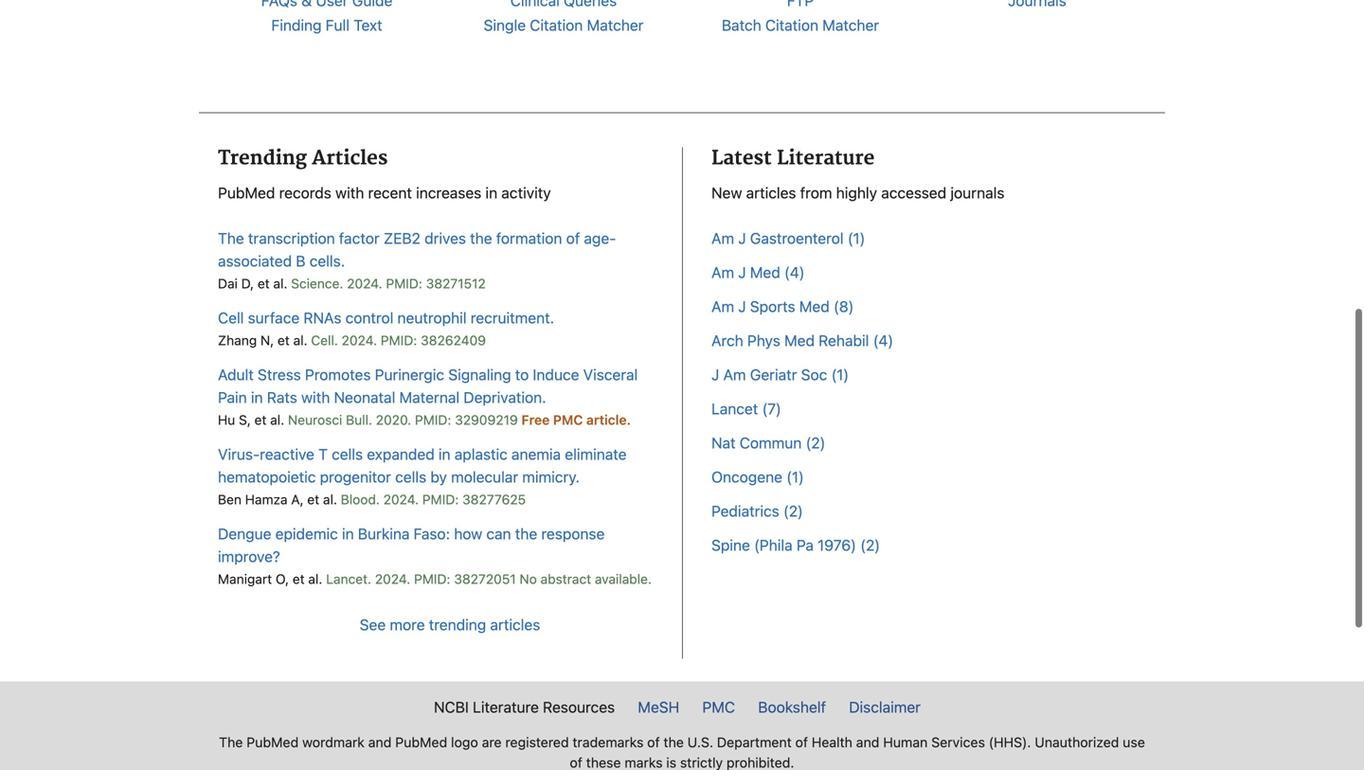 Task type: describe. For each thing, give the bounding box(es) containing it.
al. inside virus-reactive t cells expanded in aplastic anemia eliminate hematopoietic progenitor cells by molecular mimicry. ben hamza a, et al. blood. 2024. pmid: 38277625
[[323, 492, 337, 508]]

pubmed left logo
[[395, 734, 448, 751]]

lancet.
[[326, 571, 372, 587]]

d,
[[241, 276, 254, 291]]

single
[[484, 16, 526, 34]]

1976)
[[818, 536, 857, 554]]

in inside dengue epidemic in burkina faso: how can the response improve? manigart o, et al. lancet. 2024. pmid: 38272051 no abstract available.
[[342, 525, 354, 543]]

o,
[[276, 571, 289, 587]]

latest literature
[[712, 146, 875, 171]]

pediatrics (2) link
[[712, 502, 804, 520]]

38277625
[[463, 492, 526, 508]]

prohibited.
[[727, 755, 795, 771]]

spine (phila pa 1976) (2) link
[[712, 536, 881, 554]]

can
[[487, 525, 511, 543]]

full
[[326, 16, 350, 34]]

of up marks
[[648, 734, 660, 751]]

the pubmed wordmark and pubmed logo are registered trademarks of the u.s. department of health and human services (hhs). unauthorized use of these marks is strictly prohibited.
[[219, 734, 1146, 771]]

2 horizontal spatial (2)
[[861, 536, 881, 554]]

geriatr
[[750, 366, 797, 384]]

am j sports med (8)
[[712, 298, 854, 316]]

1 and from the left
[[368, 734, 392, 751]]

j am geriatr soc (1)
[[712, 366, 849, 384]]

pmid: inside adult stress promotes purinergic signaling to induce visceral pain in rats with neonatal maternal deprivation. hu s, et al. neurosci bull. 2020. pmid: 32909219 free pmc article.
[[415, 412, 452, 428]]

1 horizontal spatial cells
[[395, 468, 427, 486]]

of inside the transcription factor zeb2 drives the formation of age- associated b cells. dai d, et al. science. 2024. pmid: 38271512
[[566, 229, 580, 247]]

neurosci
[[288, 412, 342, 428]]

single citation matcher
[[484, 16, 644, 34]]

pubmed down trending
[[218, 184, 275, 202]]

virus-reactive t cells expanded in aplastic anemia eliminate hematopoietic progenitor cells by molecular mimicry. ben hamza a, et al. blood. 2024. pmid: 38277625
[[218, 445, 627, 508]]

2 vertical spatial (1)
[[787, 468, 804, 486]]

articles
[[312, 146, 388, 171]]

cell.
[[311, 333, 338, 348]]

by
[[431, 468, 447, 486]]

matcher for single citation matcher
[[587, 16, 644, 34]]

blood.
[[341, 492, 380, 508]]

dai
[[218, 276, 238, 291]]

virus-reactive t cells expanded in aplastic anemia eliminate hematopoietic progenitor cells by molecular mimicry. link
[[218, 445, 627, 486]]

trademarks
[[573, 734, 644, 751]]

a,
[[291, 492, 304, 508]]

1 vertical spatial (4)
[[873, 332, 894, 350]]

induce
[[533, 366, 580, 384]]

1 vertical spatial med
[[800, 298, 830, 316]]

maternal
[[400, 389, 460, 407]]

see more trending articles link
[[360, 616, 541, 634]]

arch phys med rehabil (4)
[[712, 332, 894, 350]]

wordmark
[[302, 734, 365, 751]]

more
[[390, 616, 425, 634]]

pain
[[218, 389, 247, 407]]

am for am j sports med (8)
[[712, 298, 735, 316]]

cell surface rnas control neutrophil recruitment. link
[[218, 309, 555, 327]]

0 vertical spatial (1)
[[848, 229, 866, 247]]

trending
[[218, 146, 307, 171]]

phys
[[748, 332, 781, 350]]

lancet (7) link
[[712, 400, 782, 418]]

ben
[[218, 492, 242, 508]]

article.
[[587, 412, 631, 428]]

manigart
[[218, 571, 272, 587]]

am for am j med (4)
[[712, 263, 735, 281]]

oncogene (1) link
[[712, 468, 804, 486]]

finding full text
[[271, 16, 383, 34]]

cell
[[218, 309, 244, 327]]

batch citation matcher
[[722, 16, 880, 34]]

anemia
[[512, 445, 561, 463]]

j for gastroenterol
[[739, 229, 746, 247]]

marks
[[625, 755, 663, 771]]

of left health
[[796, 734, 808, 751]]

et inside dengue epidemic in burkina faso: how can the response improve? manigart o, et al. lancet. 2024. pmid: 38272051 no abstract available.
[[293, 571, 305, 587]]

adult
[[218, 366, 254, 384]]

stress
[[258, 366, 301, 384]]

j down arch in the right of the page
[[712, 366, 720, 384]]

citation for single
[[530, 16, 583, 34]]

drives
[[425, 229, 466, 247]]

see more trending articles
[[360, 616, 541, 634]]

is
[[667, 755, 677, 771]]

epidemic
[[275, 525, 338, 543]]

increases
[[416, 184, 482, 202]]

see
[[360, 616, 386, 634]]

med for rehabil
[[785, 332, 815, 350]]

resources
[[543, 698, 615, 717]]

batch
[[722, 16, 762, 34]]

zeb2
[[384, 229, 421, 247]]

accessed
[[882, 184, 947, 202]]

the inside the transcription factor zeb2 drives the formation of age- associated b cells. dai d, et al. science. 2024. pmid: 38271512
[[470, 229, 492, 247]]

38272051
[[454, 571, 516, 587]]

highly
[[837, 184, 878, 202]]

formation
[[496, 229, 562, 247]]

1 horizontal spatial (2)
[[806, 434, 826, 452]]

et inside the transcription factor zeb2 drives the formation of age- associated b cells. dai d, et al. science. 2024. pmid: 38271512
[[258, 276, 270, 291]]

arch
[[712, 332, 744, 350]]

2020.
[[376, 412, 411, 428]]

2024. inside the transcription factor zeb2 drives the formation of age- associated b cells. dai d, et al. science. 2024. pmid: 38271512
[[347, 276, 383, 291]]

pediatrics
[[712, 502, 780, 520]]

pubmed left 'wordmark'
[[247, 734, 299, 751]]

virus-
[[218, 445, 260, 463]]

transcription
[[248, 229, 335, 247]]

pmid: inside the transcription factor zeb2 drives the formation of age- associated b cells. dai d, et al. science. 2024. pmid: 38271512
[[386, 276, 423, 291]]

recent
[[368, 184, 412, 202]]

am j gastroenterol (1) link
[[712, 229, 866, 247]]

to
[[515, 366, 529, 384]]

response
[[542, 525, 605, 543]]

control
[[346, 309, 394, 327]]



Task type: vqa. For each thing, say whether or not it's contained in the screenshot.
Chinese
no



Task type: locate. For each thing, give the bounding box(es) containing it.
from
[[801, 184, 833, 202]]

1 vertical spatial (1)
[[832, 366, 849, 384]]

pmc up u.s.
[[703, 698, 736, 717]]

with inside adult stress promotes purinergic signaling to induce visceral pain in rats with neonatal maternal deprivation. hu s, et al. neurosci bull. 2020. pmid: 32909219 free pmc article.
[[301, 389, 330, 407]]

2 matcher from the left
[[823, 16, 880, 34]]

hematopoietic
[[218, 468, 316, 486]]

0 vertical spatial (4)
[[785, 263, 805, 281]]

the
[[470, 229, 492, 247], [515, 525, 538, 543], [664, 734, 684, 751]]

articles down latest literature
[[747, 184, 797, 202]]

am j med (4)
[[712, 263, 805, 281]]

1 horizontal spatial (4)
[[873, 332, 894, 350]]

pmid: down maternal
[[415, 412, 452, 428]]

1 citation from the left
[[530, 16, 583, 34]]

0 vertical spatial articles
[[747, 184, 797, 202]]

in inside adult stress promotes purinergic signaling to induce visceral pain in rats with neonatal maternal deprivation. hu s, et al. neurosci bull. 2020. pmid: 32909219 free pmc article.
[[251, 389, 263, 407]]

(phila
[[754, 536, 793, 554]]

purinergic
[[375, 366, 445, 384]]

(1) down highly
[[848, 229, 866, 247]]

0 horizontal spatial (2)
[[784, 502, 804, 520]]

0 vertical spatial (2)
[[806, 434, 826, 452]]

pmid: down the transcription factor zeb2 drives the formation of age- associated b cells. link
[[386, 276, 423, 291]]

0 horizontal spatial articles
[[490, 616, 541, 634]]

am j gastroenterol (1)
[[712, 229, 866, 247]]

literature up are
[[473, 698, 539, 717]]

(4) down gastroenterol
[[785, 263, 805, 281]]

2 horizontal spatial the
[[664, 734, 684, 751]]

the inside dengue epidemic in burkina faso: how can the response improve? manigart o, et al. lancet. 2024. pmid: 38272051 no abstract available.
[[515, 525, 538, 543]]

al. inside "cell surface rnas control neutrophil recruitment. zhang n, et al. cell. 2024. pmid: 38262409"
[[293, 333, 308, 348]]

al. right d, on the left top of the page
[[273, 276, 288, 291]]

pmid: down cell surface rnas control neutrophil recruitment. link
[[381, 333, 417, 348]]

med up the sports
[[750, 263, 781, 281]]

finding full text link
[[271, 16, 383, 34]]

pmid:
[[386, 276, 423, 291], [381, 333, 417, 348], [415, 412, 452, 428], [423, 492, 459, 508], [414, 571, 451, 587]]

0 horizontal spatial (4)
[[785, 263, 805, 281]]

1 horizontal spatial citation
[[766, 16, 819, 34]]

and right 'wordmark'
[[368, 734, 392, 751]]

et right n,
[[278, 333, 290, 348]]

citation for batch
[[766, 16, 819, 34]]

the inside "the pubmed wordmark and pubmed logo are registered trademarks of the u.s. department of health and human services (hhs). unauthorized use of these marks is strictly prohibited."
[[664, 734, 684, 751]]

these
[[586, 755, 621, 771]]

department
[[717, 734, 792, 751]]

pmc inside adult stress promotes purinergic signaling to induce visceral pain in rats with neonatal maternal deprivation. hu s, et al. neurosci bull. 2020. pmid: 32909219 free pmc article.
[[553, 412, 583, 428]]

1 vertical spatial the
[[515, 525, 538, 543]]

cells.
[[310, 252, 345, 270]]

(4) right rehabil
[[873, 332, 894, 350]]

2024. down dengue epidemic in burkina faso: how can the response improve? link
[[375, 571, 411, 587]]

spine
[[712, 536, 750, 554]]

abstract
[[541, 571, 592, 587]]

32909219
[[455, 412, 518, 428]]

et
[[258, 276, 270, 291], [278, 333, 290, 348], [255, 412, 267, 428], [307, 492, 320, 508], [293, 571, 305, 587]]

citation right single
[[530, 16, 583, 34]]

with down articles
[[336, 184, 364, 202]]

in left activity
[[486, 184, 498, 202]]

med
[[750, 263, 781, 281], [800, 298, 830, 316], [785, 332, 815, 350]]

pmid: inside "cell surface rnas control neutrophil recruitment. zhang n, et al. cell. 2024. pmid: 38262409"
[[381, 333, 417, 348]]

0 vertical spatial the
[[470, 229, 492, 247]]

al. right o,
[[308, 571, 323, 587]]

surface
[[248, 309, 300, 327]]

expanded
[[367, 445, 435, 463]]

disclaimer link
[[840, 696, 931, 719]]

cells
[[332, 445, 363, 463], [395, 468, 427, 486]]

associated
[[218, 252, 292, 270]]

med for (4)
[[750, 263, 781, 281]]

0 horizontal spatial matcher
[[587, 16, 644, 34]]

latest
[[712, 146, 772, 171]]

arch phys med rehabil (4) link
[[712, 332, 894, 350]]

human
[[884, 734, 928, 751]]

0 horizontal spatial citation
[[530, 16, 583, 34]]

in right pain
[[251, 389, 263, 407]]

registered
[[506, 734, 569, 751]]

med left (8)
[[800, 298, 830, 316]]

burkina
[[358, 525, 410, 543]]

commun
[[740, 434, 802, 452]]

1 vertical spatial (2)
[[784, 502, 804, 520]]

1 matcher from the left
[[587, 16, 644, 34]]

mimicry.
[[523, 468, 580, 486]]

the right can
[[515, 525, 538, 543]]

am for am j gastroenterol (1)
[[712, 229, 735, 247]]

(hhs).
[[989, 734, 1032, 751]]

dengue epidemic in burkina faso: how can the response improve? manigart o, et al. lancet. 2024. pmid: 38272051 no abstract available.
[[218, 525, 652, 587]]

al. down the rats
[[270, 412, 284, 428]]

1 horizontal spatial literature
[[777, 146, 875, 171]]

literature up from
[[777, 146, 875, 171]]

1 vertical spatial pmc
[[703, 698, 736, 717]]

(2) right 1976) at right bottom
[[861, 536, 881, 554]]

et inside adult stress promotes purinergic signaling to induce visceral pain in rats with neonatal maternal deprivation. hu s, et al. neurosci bull. 2020. pmid: 32909219 free pmc article.
[[255, 412, 267, 428]]

1 horizontal spatial matcher
[[823, 16, 880, 34]]

hamza
[[245, 492, 288, 508]]

0 vertical spatial med
[[750, 263, 781, 281]]

2 and from the left
[[857, 734, 880, 751]]

et right o,
[[293, 571, 305, 587]]

soc
[[801, 366, 828, 384]]

sports
[[750, 298, 796, 316]]

0 horizontal spatial literature
[[473, 698, 539, 717]]

lancet
[[712, 400, 758, 418]]

articles down no
[[490, 616, 541, 634]]

the inside "the pubmed wordmark and pubmed logo are registered trademarks of the u.s. department of health and human services (hhs). unauthorized use of these marks is strictly prohibited."
[[219, 734, 243, 751]]

0 vertical spatial pmc
[[553, 412, 583, 428]]

cells down expanded
[[395, 468, 427, 486]]

2 citation from the left
[[766, 16, 819, 34]]

available.
[[595, 571, 652, 587]]

j left the sports
[[739, 298, 746, 316]]

free
[[522, 412, 550, 428]]

pmid: down by
[[423, 492, 459, 508]]

2 vertical spatial the
[[664, 734, 684, 751]]

ncbi literature resources
[[434, 698, 615, 717]]

the inside the transcription factor zeb2 drives the formation of age- associated b cells. dai d, et al. science. 2024. pmid: 38271512
[[218, 229, 244, 247]]

citation
[[530, 16, 583, 34], [766, 16, 819, 34]]

al. inside the transcription factor zeb2 drives the formation of age- associated b cells. dai d, et al. science. 2024. pmid: 38271512
[[273, 276, 288, 291]]

the for transcription
[[218, 229, 244, 247]]

citation right batch
[[766, 16, 819, 34]]

(2) right commun
[[806, 434, 826, 452]]

and right health
[[857, 734, 880, 751]]

single citation matcher link
[[484, 16, 644, 34]]

2024. inside virus-reactive t cells expanded in aplastic anemia eliminate hematopoietic progenitor cells by molecular mimicry. ben hamza a, et al. blood. 2024. pmid: 38277625
[[384, 492, 419, 508]]

0 horizontal spatial with
[[301, 389, 330, 407]]

matcher for batch citation matcher
[[823, 16, 880, 34]]

hu
[[218, 412, 235, 428]]

unauthorized
[[1035, 734, 1120, 751]]

et inside virus-reactive t cells expanded in aplastic anemia eliminate hematopoietic progenitor cells by molecular mimicry. ben hamza a, et al. blood. 2024. pmid: 38277625
[[307, 492, 320, 508]]

1 horizontal spatial pmc
[[703, 698, 736, 717]]

0 vertical spatial with
[[336, 184, 364, 202]]

and
[[368, 734, 392, 751], [857, 734, 880, 751]]

0 horizontal spatial cells
[[332, 445, 363, 463]]

journals
[[951, 184, 1005, 202]]

1 vertical spatial cells
[[395, 468, 427, 486]]

of left age-
[[566, 229, 580, 247]]

2024. inside "cell surface rnas control neutrophil recruitment. zhang n, et al. cell. 2024. pmid: 38262409"
[[342, 333, 377, 348]]

literature for ncbi
[[473, 698, 539, 717]]

pmid: down dengue epidemic in burkina faso: how can the response improve? link
[[414, 571, 451, 587]]

et inside "cell surface rnas control neutrophil recruitment. zhang n, et al. cell. 2024. pmid: 38262409"
[[278, 333, 290, 348]]

0 horizontal spatial pmc
[[553, 412, 583, 428]]

molecular
[[451, 468, 519, 486]]

2024. down control
[[342, 333, 377, 348]]

with up neurosci
[[301, 389, 330, 407]]

1 vertical spatial literature
[[473, 698, 539, 717]]

improve?
[[218, 548, 280, 566]]

the for pubmed
[[219, 734, 243, 751]]

visceral
[[583, 366, 638, 384]]

health
[[812, 734, 853, 751]]

1 vertical spatial with
[[301, 389, 330, 407]]

et right d, on the left top of the page
[[258, 276, 270, 291]]

med right phys
[[785, 332, 815, 350]]

1 horizontal spatial with
[[336, 184, 364, 202]]

in inside virus-reactive t cells expanded in aplastic anemia eliminate hematopoietic progenitor cells by molecular mimicry. ben hamza a, et al. blood. 2024. pmid: 38277625
[[439, 445, 451, 463]]

recruitment.
[[471, 309, 555, 327]]

pmid: inside virus-reactive t cells expanded in aplastic anemia eliminate hematopoietic progenitor cells by molecular mimicry. ben hamza a, et al. blood. 2024. pmid: 38277625
[[423, 492, 459, 508]]

cell surface rnas control neutrophil recruitment. zhang n, et al. cell. 2024. pmid: 38262409
[[218, 309, 555, 348]]

j for med
[[739, 263, 746, 281]]

al. inside adult stress promotes purinergic signaling to induce visceral pain in rats with neonatal maternal deprivation. hu s, et al. neurosci bull. 2020. pmid: 32909219 free pmc article.
[[270, 412, 284, 428]]

2024. up control
[[347, 276, 383, 291]]

lancet (7)
[[712, 400, 782, 418]]

literature for latest
[[777, 146, 875, 171]]

1 vertical spatial articles
[[490, 616, 541, 634]]

j for sports
[[739, 298, 746, 316]]

articles
[[747, 184, 797, 202], [490, 616, 541, 634]]

(2) up spine (phila pa 1976) (2)
[[784, 502, 804, 520]]

oncogene (1)
[[712, 468, 804, 486]]

2024. up burkina in the bottom of the page
[[384, 492, 419, 508]]

1 horizontal spatial the
[[515, 525, 538, 543]]

n,
[[261, 333, 274, 348]]

are
[[482, 734, 502, 751]]

al. left blood.
[[323, 492, 337, 508]]

rnas
[[304, 309, 342, 327]]

the right drives
[[470, 229, 492, 247]]

finding
[[271, 16, 322, 34]]

dengue epidemic in burkina faso: how can the response improve? link
[[218, 525, 605, 566]]

t
[[319, 445, 328, 463]]

deprivation.
[[464, 389, 547, 407]]

in left burkina in the bottom of the page
[[342, 525, 354, 543]]

how
[[454, 525, 483, 543]]

bookshelf
[[758, 698, 826, 717]]

in
[[486, 184, 498, 202], [251, 389, 263, 407], [439, 445, 451, 463], [342, 525, 354, 543]]

factor
[[339, 229, 380, 247]]

cells up progenitor
[[332, 445, 363, 463]]

0 vertical spatial cells
[[332, 445, 363, 463]]

0 horizontal spatial and
[[368, 734, 392, 751]]

reactive
[[260, 445, 315, 463]]

1 horizontal spatial and
[[857, 734, 880, 751]]

(1) down commun
[[787, 468, 804, 486]]

(1) right soc
[[832, 366, 849, 384]]

al.
[[273, 276, 288, 291], [293, 333, 308, 348], [270, 412, 284, 428], [323, 492, 337, 508], [308, 571, 323, 587]]

j up am j med (4)
[[739, 229, 746, 247]]

trending
[[429, 616, 486, 634]]

j am geriatr soc (1) link
[[712, 366, 849, 384]]

2 vertical spatial med
[[785, 332, 815, 350]]

pmid: inside dengue epidemic in burkina faso: how can the response improve? manigart o, et al. lancet. 2024. pmid: 38272051 no abstract available.
[[414, 571, 451, 587]]

et right s,
[[255, 412, 267, 428]]

of left these
[[570, 755, 583, 771]]

the up is
[[664, 734, 684, 751]]

0 vertical spatial literature
[[777, 146, 875, 171]]

2024. inside dengue epidemic in burkina faso: how can the response improve? manigart o, et al. lancet. 2024. pmid: 38272051 no abstract available.
[[375, 571, 411, 587]]

literature
[[777, 146, 875, 171], [473, 698, 539, 717]]

al. inside dengue epidemic in burkina faso: how can the response improve? manigart o, et al. lancet. 2024. pmid: 38272051 no abstract available.
[[308, 571, 323, 587]]

in up by
[[439, 445, 451, 463]]

neutrophil
[[398, 309, 467, 327]]

1 vertical spatial the
[[219, 734, 243, 751]]

j up am j sports med (8)
[[739, 263, 746, 281]]

adult stress promotes purinergic signaling to induce visceral pain in rats with neonatal maternal deprivation. link
[[218, 366, 638, 407]]

1 horizontal spatial articles
[[747, 184, 797, 202]]

pmc right free
[[553, 412, 583, 428]]

u.s.
[[688, 734, 714, 751]]

al. left cell.
[[293, 333, 308, 348]]

et right a,
[[307, 492, 320, 508]]

zhang
[[218, 333, 257, 348]]

new articles from highly accessed journals
[[712, 184, 1005, 202]]

0 vertical spatial the
[[218, 229, 244, 247]]

use
[[1123, 734, 1146, 751]]

0 horizontal spatial the
[[470, 229, 492, 247]]

2 vertical spatial (2)
[[861, 536, 881, 554]]

batch citation matcher link
[[722, 16, 880, 34]]

signaling
[[449, 366, 511, 384]]



